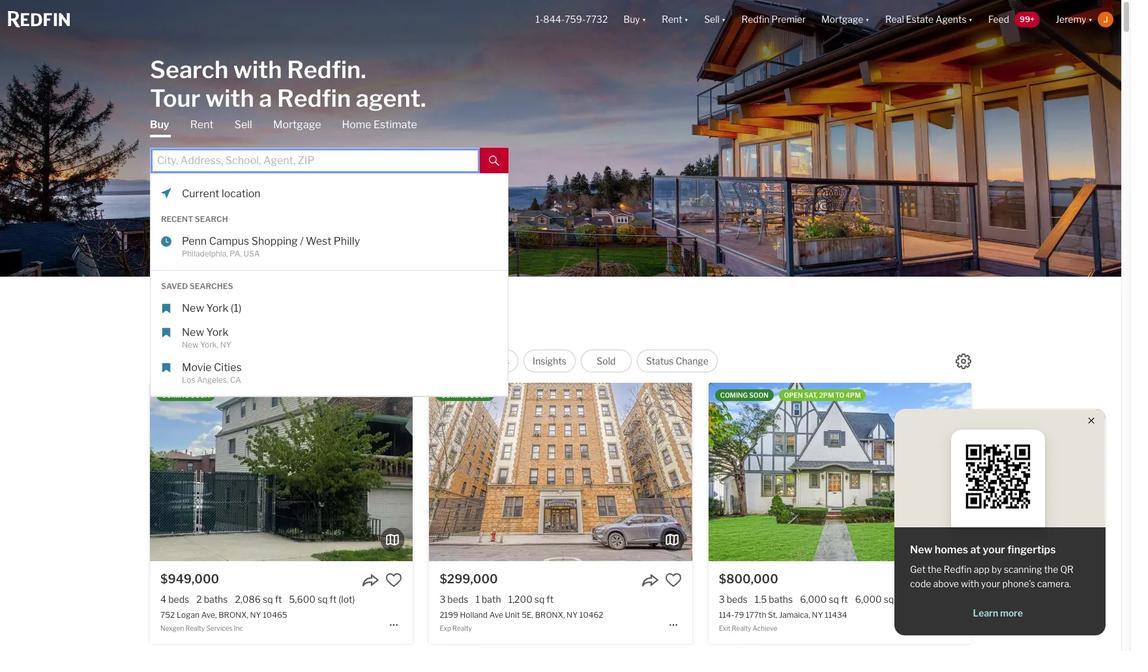 Task type: vqa. For each thing, say whether or not it's contained in the screenshot.
first Settings from the right
no



Task type: describe. For each thing, give the bounding box(es) containing it.
ave,
[[201, 611, 217, 621]]

▾ for rent ▾
[[684, 14, 688, 25]]

Sold radio
[[581, 350, 632, 373]]

2,086
[[235, 595, 261, 606]]

homes
[[935, 544, 968, 557]]

get
[[910, 565, 926, 576]]

1 photo of 752 logan ave, bronx, ny 10465 image from the left
[[0, 383, 150, 562]]

rent for rent ▾
[[662, 14, 682, 25]]

2 photo of 2199 holland ave unit 5e, bronx, ny 10462 image from the left
[[429, 383, 692, 562]]

ny inside 752 logan ave, bronx, ny 10465 nexgen realty services inc
[[250, 611, 261, 621]]

jeremy
[[1056, 14, 1086, 25]]

coming for $949,000
[[162, 392, 189, 400]]

10462
[[579, 611, 603, 621]]

new for new york (1)
[[182, 302, 204, 315]]

user photo image
[[1098, 12, 1113, 27]]

search with redfin. tour with a redfin agent.
[[150, 55, 426, 112]]

realty inside "2199 holland ave unit 5e, bronx, ny 10462 exp realty"
[[452, 625, 472, 633]]

get the redfin app by scanning the qr code above with your phone's camera.
[[910, 565, 1074, 590]]

3 photo of 2199 holland ave unit 5e, bronx, ny 10462 image from the left
[[692, 383, 955, 562]]

6,000 sq ft
[[800, 595, 848, 606]]

▾ for mortgage ▾
[[865, 14, 870, 25]]

sell ▾ button
[[704, 0, 726, 39]]

ca
[[230, 375, 241, 385]]

real estate agents ▾ button
[[877, 0, 981, 39]]

home estimate
[[342, 118, 417, 131]]

Price Change radio
[[267, 350, 362, 373]]

2,086 sq ft
[[235, 595, 282, 606]]

real estate agents ▾ link
[[885, 0, 973, 39]]

1
[[476, 595, 480, 606]]

york for (1)
[[206, 302, 228, 315]]

insights
[[533, 356, 567, 367]]

a
[[259, 84, 272, 112]]

5,600
[[289, 595, 316, 606]]

sq for $949,000
[[263, 595, 273, 606]]

sell for sell ▾
[[704, 14, 720, 25]]

with inside get the redfin app by scanning the qr code above with your phone's camera.
[[961, 579, 979, 590]]

pa,
[[230, 249, 242, 259]]

2199 holland ave unit 5e, bronx, ny 10462 exp realty
[[440, 611, 603, 633]]

beds for $299,000
[[447, 595, 468, 606]]

logan
[[177, 611, 200, 621]]

new homes at your fingertips
[[910, 544, 1056, 557]]

ft for $800,000
[[841, 595, 848, 606]]

current
[[182, 187, 219, 200]]

phone's
[[1002, 579, 1035, 590]]

coming soon for $949,000
[[162, 392, 210, 400]]

movie cities los angeles, ca
[[182, 361, 242, 385]]

3 photo of 114-79 177th st, jamaica, ny 11434 image from the left
[[971, 383, 1131, 562]]

learn
[[973, 608, 998, 619]]

exp
[[440, 625, 451, 633]]

0 vertical spatial your
[[983, 544, 1005, 557]]

mortgage for mortgage ▾
[[821, 14, 863, 25]]

2 sq from the left
[[317, 595, 328, 606]]

buy ▾ button
[[616, 0, 654, 39]]

location
[[222, 187, 261, 200]]

services
[[206, 625, 233, 633]]

5e,
[[522, 611, 533, 621]]

Status Change radio
[[637, 350, 718, 373]]

real
[[885, 14, 904, 25]]

coming soon for $299,000
[[441, 392, 489, 400]]

1,200 sq ft
[[508, 595, 554, 606]]

759-
[[565, 14, 586, 25]]

99+ for new 99+
[[236, 356, 253, 367]]

penn
[[182, 235, 207, 248]]

5 ft from the left
[[896, 595, 903, 606]]

99+ for all 99+
[[173, 356, 191, 367]]

752 logan ave, bronx, ny 10465 nexgen realty services inc
[[160, 611, 287, 633]]

redfin premier
[[741, 14, 806, 25]]

cities
[[214, 361, 242, 374]]

fingertips
[[1007, 544, 1056, 557]]

favorite button image for $949,000
[[385, 572, 402, 589]]

1 photo of 114-79 177th st, jamaica, ny 11434 image from the left
[[446, 383, 709, 562]]

buy link
[[150, 118, 169, 137]]

2 the from the left
[[1044, 565, 1058, 576]]

sold
[[597, 356, 616, 367]]

penn campus shopping / west philly link
[[182, 235, 469, 248]]

2199
[[440, 611, 458, 621]]

buy ▾ button
[[623, 0, 646, 39]]

realty inside "114-79 177th st, jamaica, ny 11434 exit realty achieve"
[[732, 625, 751, 633]]

ny inside new york new york, ny
[[220, 340, 231, 350]]

1 photo of 2199 holland ave unit 5e, bronx, ny 10462 image from the left
[[166, 383, 429, 562]]

sell for sell
[[234, 118, 252, 131]]

baths for $800,000
[[769, 595, 793, 606]]

shopping
[[251, 235, 298, 248]]

1 bath
[[476, 595, 501, 606]]

holland
[[460, 611, 488, 621]]

ny inside "114-79 177th st, jamaica, ny 11434 exit realty achieve"
[[812, 611, 823, 621]]

sq for $800,000
[[829, 595, 839, 606]]

all
[[160, 356, 171, 367]]

$949,000
[[160, 573, 219, 587]]

estate
[[906, 14, 934, 25]]

rent for rent
[[190, 118, 214, 131]]

home estimate link
[[342, 118, 417, 132]]

3 for $800,000
[[719, 595, 725, 606]]

jeremy ▾
[[1056, 14, 1093, 25]]

more
[[1000, 608, 1023, 619]]

1-844-759-7732
[[536, 14, 608, 25]]

inc
[[234, 625, 243, 633]]

angeles,
[[197, 375, 228, 385]]

4 beds
[[160, 595, 189, 606]]

status change
[[646, 356, 708, 367]]

nexgen
[[160, 625, 184, 633]]

coming soon for $800,000
[[720, 392, 768, 400]]

favorites
[[470, 356, 509, 367]]

home
[[342, 118, 371, 131]]

Insights radio
[[524, 350, 576, 373]]

search inside search with redfin. tour with a redfin agent.
[[150, 55, 228, 84]]

coming for $800,000
[[720, 392, 748, 400]]

1-844-759-7732 link
[[536, 14, 608, 25]]

app
[[974, 565, 990, 576]]

1 the from the left
[[928, 565, 942, 576]]

3 for $299,000
[[440, 595, 445, 606]]

1.5
[[755, 595, 767, 606]]

favorite button checkbox for $299,000
[[665, 572, 682, 589]]

All radio
[[150, 350, 201, 373]]

movie cities link
[[182, 361, 469, 375]]

ave
[[489, 611, 503, 621]]

(1)
[[231, 302, 242, 315]]

to
[[835, 392, 844, 400]]

saved searches
[[161, 281, 233, 291]]

above
[[933, 579, 959, 590]]

0 horizontal spatial feed
[[150, 317, 192, 339]]

york for new
[[206, 327, 228, 339]]

favorite button checkbox for $949,000
[[385, 572, 402, 589]]

/
[[300, 235, 304, 248]]

learn more
[[973, 608, 1023, 619]]

tour
[[150, 84, 201, 112]]

3 beds for $299,000
[[440, 595, 468, 606]]

soon for $949,000
[[191, 392, 210, 400]]

campus
[[209, 235, 249, 248]]

open sat, 2pm to 4pm
[[784, 392, 861, 400]]

soon for $800,000
[[749, 392, 768, 400]]



Task type: locate. For each thing, give the bounding box(es) containing it.
1-
[[536, 14, 543, 25]]

sell inside 'tab list'
[[234, 118, 252, 131]]

new up york,
[[182, 327, 204, 339]]

bronx, right 5e,
[[535, 611, 565, 621]]

0 horizontal spatial (lot)
[[339, 595, 355, 606]]

7732
[[586, 14, 608, 25]]

99+ up ca
[[236, 356, 253, 367]]

exit
[[719, 625, 730, 633]]

estimate
[[374, 118, 417, 131]]

soon for $299,000
[[470, 392, 489, 400]]

3 up 2199
[[440, 595, 445, 606]]

▾ inside "dropdown button"
[[968, 14, 973, 25]]

1 favorite button image from the left
[[385, 572, 402, 589]]

current location
[[182, 187, 261, 200]]

0 horizontal spatial buy
[[150, 118, 169, 131]]

york inside new york new york, ny
[[206, 327, 228, 339]]

with
[[233, 55, 282, 84], [205, 84, 254, 112], [961, 579, 979, 590]]

coming soon down los
[[162, 392, 210, 400]]

1 coming soon from the left
[[162, 392, 210, 400]]

redfin inside button
[[741, 14, 770, 25]]

mortgage left real at top
[[821, 14, 863, 25]]

redfin.
[[287, 55, 366, 84]]

baths up st,
[[769, 595, 793, 606]]

ny right york,
[[220, 340, 231, 350]]

baths right 2
[[204, 595, 228, 606]]

1 horizontal spatial 99+
[[236, 356, 253, 367]]

search down current location
[[195, 214, 228, 224]]

1 vertical spatial mortgage
[[273, 118, 321, 131]]

5 ▾ from the left
[[968, 14, 973, 25]]

▾ for sell ▾
[[722, 14, 726, 25]]

mortgage for mortgage
[[273, 118, 321, 131]]

0 vertical spatial feed
[[988, 14, 1009, 25]]

1 (lot) from the left
[[339, 595, 355, 606]]

bronx, inside 752 logan ave, bronx, ny 10465 nexgen realty services inc
[[218, 611, 248, 621]]

3 up the 114-
[[719, 595, 725, 606]]

1 favorite button checkbox from the left
[[385, 572, 402, 589]]

redfin up mortgage link
[[277, 84, 351, 112]]

99+ right all at left
[[173, 356, 191, 367]]

1 horizontal spatial 3 beds
[[719, 595, 748, 606]]

177th
[[746, 611, 766, 621]]

realty inside 752 logan ave, bronx, ny 10465 nexgen realty services inc
[[185, 625, 205, 633]]

1 3 from the left
[[440, 595, 445, 606]]

0 horizontal spatial 3 beds
[[440, 595, 468, 606]]

sell right rent link
[[234, 118, 252, 131]]

2 6,000 from the left
[[855, 595, 882, 606]]

realty right exp
[[452, 625, 472, 633]]

1 vertical spatial your
[[981, 579, 1000, 590]]

redfin inside search with redfin. tour with a redfin agent.
[[277, 84, 351, 112]]

1 horizontal spatial bronx,
[[535, 611, 565, 621]]

feed
[[988, 14, 1009, 25], [150, 317, 192, 339]]

sell right rent ▾
[[704, 14, 720, 25]]

photo of 2199 holland ave unit 5e, bronx, ny 10462 image
[[166, 383, 429, 562], [429, 383, 692, 562], [692, 383, 955, 562]]

3 beds from the left
[[727, 595, 748, 606]]

1 horizontal spatial soon
[[470, 392, 489, 400]]

tab list
[[150, 118, 508, 398]]

2 horizontal spatial coming soon
[[720, 392, 768, 400]]

2 coming from the left
[[441, 392, 469, 400]]

1 realty from the left
[[185, 625, 205, 633]]

1 vertical spatial search
[[195, 214, 228, 224]]

4 sq from the left
[[829, 595, 839, 606]]

0 horizontal spatial mortgage
[[273, 118, 321, 131]]

agent.
[[356, 84, 426, 112]]

0 horizontal spatial coming soon
[[162, 392, 210, 400]]

buy inside dropdown button
[[623, 14, 640, 25]]

1 horizontal spatial 6,000
[[855, 595, 882, 606]]

3 soon from the left
[[749, 392, 768, 400]]

1 ft from the left
[[275, 595, 282, 606]]

mortgage link
[[273, 118, 321, 132]]

coming soon left the open
[[720, 392, 768, 400]]

beds for $800,000
[[727, 595, 748, 606]]

0 vertical spatial york
[[206, 302, 228, 315]]

realty down the 79
[[732, 625, 751, 633]]

mortgage inside dropdown button
[[821, 14, 863, 25]]

coming down los
[[162, 392, 189, 400]]

feed right agents
[[988, 14, 1009, 25]]

3 realty from the left
[[732, 625, 751, 633]]

2 photo of 114-79 177th st, jamaica, ny 11434 image from the left
[[708, 383, 971, 562]]

2 horizontal spatial redfin
[[944, 565, 972, 576]]

1 ▾ from the left
[[642, 14, 646, 25]]

coming soon
[[162, 392, 210, 400], [441, 392, 489, 400], [720, 392, 768, 400]]

submit search image
[[489, 156, 499, 166]]

app install qr code image
[[961, 441, 1034, 514]]

3 photo of 752 logan ave, bronx, ny 10465 image from the left
[[413, 383, 676, 562]]

6,000 right 6,000 sq ft
[[855, 595, 882, 606]]

1 horizontal spatial (lot)
[[905, 595, 921, 606]]

soon down favorites
[[470, 392, 489, 400]]

favorite button image
[[385, 572, 402, 589], [665, 572, 682, 589]]

ny
[[220, 340, 231, 350], [250, 611, 261, 621], [567, 611, 578, 621], [812, 611, 823, 621]]

1 horizontal spatial rent
[[662, 14, 682, 25]]

City, Address, School, Agent, ZIP search field
[[150, 148, 480, 174]]

1 vertical spatial rent
[[190, 118, 214, 131]]

0 horizontal spatial baths
[[204, 595, 228, 606]]

▾ for jeremy ▾
[[1088, 14, 1093, 25]]

new york new york, ny
[[182, 327, 231, 350]]

new for new homes at your fingertips
[[910, 544, 933, 557]]

rent ▾
[[662, 14, 688, 25]]

coming left the open
[[720, 392, 748, 400]]

$299,000
[[440, 573, 498, 587]]

0 horizontal spatial beds
[[168, 595, 189, 606]]

favorite button checkbox
[[944, 572, 961, 589]]

New radio
[[206, 350, 262, 373]]

1 horizontal spatial baths
[[769, 595, 793, 606]]

1 6,000 from the left
[[800, 595, 827, 606]]

1 vertical spatial redfin
[[277, 84, 351, 112]]

▾ right rent ▾
[[722, 14, 726, 25]]

sell inside dropdown button
[[704, 14, 720, 25]]

realty down logan
[[185, 625, 205, 633]]

2 york from the top
[[206, 327, 228, 339]]

buy for buy
[[150, 118, 169, 131]]

1 vertical spatial buy
[[150, 118, 169, 131]]

beds
[[168, 595, 189, 606], [447, 595, 468, 606], [727, 595, 748, 606]]

Favorites radio
[[461, 350, 518, 373]]

york
[[206, 302, 228, 315], [206, 327, 228, 339]]

0 horizontal spatial 99+
[[173, 356, 191, 367]]

york up york,
[[206, 327, 228, 339]]

11434
[[825, 611, 847, 621]]

your
[[983, 544, 1005, 557], [981, 579, 1000, 590]]

0 vertical spatial rent
[[662, 14, 682, 25]]

bath
[[482, 595, 501, 606]]

2 favorite button image from the left
[[665, 572, 682, 589]]

york left (1)
[[206, 302, 228, 315]]

mortgage ▾ button
[[814, 0, 877, 39]]

1 vertical spatial feed
[[150, 317, 192, 339]]

rent down tour
[[190, 118, 214, 131]]

beds up 2199
[[447, 595, 468, 606]]

5 sq from the left
[[884, 595, 894, 606]]

sq for $299,000
[[534, 595, 545, 606]]

3 beds for $800,000
[[719, 595, 748, 606]]

bronx, up inc
[[218, 611, 248, 621]]

ny inside "2199 holland ave unit 5e, bronx, ny 10462 exp realty"
[[567, 611, 578, 621]]

0 horizontal spatial 3
[[440, 595, 445, 606]]

soon down los
[[191, 392, 210, 400]]

0 horizontal spatial redfin
[[277, 84, 351, 112]]

2 horizontal spatial soon
[[749, 392, 768, 400]]

code
[[910, 579, 931, 590]]

coming down "favorites" option
[[441, 392, 469, 400]]

new for new york new york, ny
[[182, 327, 204, 339]]

▾ left rent ▾
[[642, 14, 646, 25]]

new down saved searches
[[182, 302, 204, 315]]

3 ▾ from the left
[[722, 14, 726, 25]]

redfin
[[741, 14, 770, 25], [277, 84, 351, 112], [944, 565, 972, 576]]

1 beds from the left
[[168, 595, 189, 606]]

2 3 beds from the left
[[719, 595, 748, 606]]

0 vertical spatial sell
[[704, 14, 720, 25]]

2 realty from the left
[[452, 625, 472, 633]]

photo of 114-79 177th st, jamaica, ny 11434 image
[[446, 383, 709, 562], [708, 383, 971, 562], [971, 383, 1131, 562]]

favorite button checkbox
[[385, 572, 402, 589], [665, 572, 682, 589]]

1 horizontal spatial redfin
[[741, 14, 770, 25]]

99+ inside all radio
[[173, 356, 191, 367]]

1 horizontal spatial sell
[[704, 14, 720, 25]]

▾ for buy ▾
[[642, 14, 646, 25]]

photo of 752 logan ave, bronx, ny 10465 image
[[0, 383, 150, 562], [150, 383, 413, 562], [413, 383, 676, 562]]

new
[[182, 302, 204, 315], [182, 327, 204, 339], [182, 340, 199, 350], [214, 356, 234, 367], [910, 544, 933, 557]]

new york (1)
[[182, 302, 242, 315]]

0 horizontal spatial realty
[[185, 625, 205, 633]]

2 photo of 752 logan ave, bronx, ny 10465 image from the left
[[150, 383, 413, 562]]

new for new 99+
[[214, 356, 234, 367]]

the
[[928, 565, 942, 576], [1044, 565, 1058, 576]]

3 beds up the 79
[[719, 595, 748, 606]]

rent right "buy ▾"
[[662, 14, 682, 25]]

search up rent link
[[150, 55, 228, 84]]

philly
[[334, 235, 360, 248]]

coming soon down favorites
[[441, 392, 489, 400]]

6 ▾ from the left
[[1088, 14, 1093, 25]]

buy ▾
[[623, 14, 646, 25]]

recent search
[[161, 214, 228, 224]]

1 bronx, from the left
[[218, 611, 248, 621]]

4pm
[[846, 392, 861, 400]]

qr
[[1060, 565, 1074, 576]]

1 vertical spatial york
[[206, 327, 228, 339]]

redfin inside get the redfin app by scanning the qr code above with your phone's camera.
[[944, 565, 972, 576]]

6,000 sq ft (lot)
[[855, 595, 921, 606]]

search inside 'tab list'
[[195, 214, 228, 224]]

6,000 up the jamaica, on the right
[[800, 595, 827, 606]]

3 sq from the left
[[534, 595, 545, 606]]

4
[[160, 595, 166, 606]]

new york link
[[182, 327, 469, 340]]

3 coming from the left
[[720, 392, 748, 400]]

2 horizontal spatial beds
[[727, 595, 748, 606]]

114-
[[719, 611, 734, 621]]

1 horizontal spatial coming soon
[[441, 392, 489, 400]]

4 ▾ from the left
[[865, 14, 870, 25]]

1 sq from the left
[[263, 595, 273, 606]]

option group
[[150, 350, 718, 373]]

redfin up above
[[944, 565, 972, 576]]

2 favorite button checkbox from the left
[[665, 572, 682, 589]]

1 horizontal spatial beds
[[447, 595, 468, 606]]

0 vertical spatial redfin
[[741, 14, 770, 25]]

2 baths
[[196, 595, 228, 606]]

752
[[160, 611, 175, 621]]

(lot) for $949,000
[[339, 595, 355, 606]]

0 horizontal spatial favorite button image
[[385, 572, 402, 589]]

(lot) down code
[[905, 595, 921, 606]]

2 horizontal spatial coming
[[720, 392, 748, 400]]

1 vertical spatial sell
[[234, 118, 252, 131]]

new inside option
[[214, 356, 234, 367]]

achieve
[[753, 625, 777, 633]]

3 beds
[[440, 595, 468, 606], [719, 595, 748, 606]]

new up angeles,
[[214, 356, 234, 367]]

6,000 for 6,000 sq ft (lot)
[[855, 595, 882, 606]]

coming for $299,000
[[441, 392, 469, 400]]

real estate agents ▾
[[885, 14, 973, 25]]

Open House radio
[[367, 350, 456, 373]]

new up the get
[[910, 544, 933, 557]]

0 horizontal spatial bronx,
[[218, 611, 248, 621]]

sell link
[[234, 118, 252, 132]]

0 horizontal spatial sell
[[234, 118, 252, 131]]

movie
[[182, 361, 212, 374]]

1 horizontal spatial realty
[[452, 625, 472, 633]]

buy for buy ▾
[[623, 14, 640, 25]]

baths for $949,000
[[204, 595, 228, 606]]

1 horizontal spatial 3
[[719, 595, 725, 606]]

tab list containing buy
[[150, 118, 508, 398]]

▾ left sell ▾
[[684, 14, 688, 25]]

0 horizontal spatial rent
[[190, 118, 214, 131]]

rent link
[[190, 118, 214, 132]]

beds right 4
[[168, 595, 189, 606]]

▾ left real at top
[[865, 14, 870, 25]]

the right the get
[[928, 565, 942, 576]]

the up camera.
[[1044, 565, 1058, 576]]

your down 'by'
[[981, 579, 1000, 590]]

all 99+
[[160, 356, 191, 367]]

1 horizontal spatial feed
[[988, 14, 1009, 25]]

4 ft from the left
[[841, 595, 848, 606]]

1 horizontal spatial buy
[[623, 14, 640, 25]]

bronx, inside "2199 holland ave unit 5e, bronx, ny 10462 exp realty"
[[535, 611, 565, 621]]

2 ▾ from the left
[[684, 14, 688, 25]]

0 vertical spatial mortgage
[[821, 14, 863, 25]]

3 ft from the left
[[547, 595, 554, 606]]

sell
[[704, 14, 720, 25], [234, 118, 252, 131]]

mortgage ▾
[[821, 14, 870, 25]]

1 york from the top
[[206, 302, 228, 315]]

option group containing all
[[150, 350, 718, 373]]

at
[[970, 544, 981, 557]]

2 coming soon from the left
[[441, 392, 489, 400]]

beds for $949,000
[[168, 595, 189, 606]]

redfin left premier
[[741, 14, 770, 25]]

favorite button image
[[944, 572, 961, 589]]

▾ right agents
[[968, 14, 973, 25]]

1 coming from the left
[[162, 392, 189, 400]]

$800,000
[[719, 573, 778, 587]]

buy right 7732
[[623, 14, 640, 25]]

3 coming soon from the left
[[720, 392, 768, 400]]

ny left 10462
[[567, 611, 578, 621]]

baths
[[204, 595, 228, 606], [769, 595, 793, 606]]

sat,
[[804, 392, 818, 400]]

penn campus shopping / west philly philadelphia, pa, usa
[[182, 235, 360, 259]]

2 soon from the left
[[470, 392, 489, 400]]

2 beds from the left
[[447, 595, 468, 606]]

114-79 177th st, jamaica, ny 11434 exit realty achieve
[[719, 611, 847, 633]]

rent inside dropdown button
[[662, 14, 682, 25]]

learn more link
[[910, 608, 1086, 620]]

your inside get the redfin app by scanning the qr code above with your phone's camera.
[[981, 579, 1000, 590]]

current location button
[[182, 187, 497, 201]]

1 soon from the left
[[191, 392, 210, 400]]

6,000 for 6,000 sq ft
[[800, 595, 827, 606]]

2 baths from the left
[[769, 595, 793, 606]]

2 horizontal spatial realty
[[732, 625, 751, 633]]

beds up the 79
[[727, 595, 748, 606]]

2 (lot) from the left
[[905, 595, 921, 606]]

1 horizontal spatial favorite button image
[[665, 572, 682, 589]]

1 baths from the left
[[204, 595, 228, 606]]

1 horizontal spatial the
[[1044, 565, 1058, 576]]

1 horizontal spatial coming
[[441, 392, 469, 400]]

recent
[[161, 214, 193, 224]]

0 vertical spatial search
[[150, 55, 228, 84]]

0 horizontal spatial coming
[[162, 392, 189, 400]]

sell ▾
[[704, 14, 726, 25]]

2 horizontal spatial 99+
[[1020, 14, 1035, 24]]

new york (1) link
[[151, 297, 508, 321], [182, 302, 469, 316]]

by
[[992, 565, 1002, 576]]

2pm
[[819, 392, 834, 400]]

open
[[784, 392, 803, 400]]

2 ft from the left
[[330, 595, 337, 606]]

soon left the open
[[749, 392, 768, 400]]

(lot) for $800,000
[[905, 595, 921, 606]]

change
[[676, 356, 708, 367]]

ft for $299,000
[[547, 595, 554, 606]]

79
[[734, 611, 744, 621]]

rent ▾ button
[[662, 0, 688, 39]]

agents
[[936, 14, 967, 25]]

▾ left user photo
[[1088, 14, 1093, 25]]

buy down tour
[[150, 118, 169, 131]]

6,000
[[800, 595, 827, 606], [855, 595, 882, 606]]

1 3 beds from the left
[[440, 595, 468, 606]]

0 horizontal spatial soon
[[191, 392, 210, 400]]

mortgage
[[821, 14, 863, 25], [273, 118, 321, 131]]

redfin premier button
[[734, 0, 814, 39]]

0 horizontal spatial 6,000
[[800, 595, 827, 606]]

0 horizontal spatial favorite button checkbox
[[385, 572, 402, 589]]

2 vertical spatial redfin
[[944, 565, 972, 576]]

2 3 from the left
[[719, 595, 725, 606]]

your right at at the right of the page
[[983, 544, 1005, 557]]

ny down 2,086 sq ft
[[250, 611, 261, 621]]

mortgage up city, address, school, agent, zip search field
[[273, 118, 321, 131]]

feed up all 99+
[[150, 317, 192, 339]]

2 bronx, from the left
[[535, 611, 565, 621]]

1 horizontal spatial favorite button checkbox
[[665, 572, 682, 589]]

bronx,
[[218, 611, 248, 621], [535, 611, 565, 621]]

2
[[196, 595, 202, 606]]

1 horizontal spatial mortgage
[[821, 14, 863, 25]]

york,
[[200, 340, 218, 350]]

new left york,
[[182, 340, 199, 350]]

99+ inside new option
[[236, 356, 253, 367]]

ny down 6,000 sq ft
[[812, 611, 823, 621]]

3 beds up 2199
[[440, 595, 468, 606]]

favorite button image for $299,000
[[665, 572, 682, 589]]

0 horizontal spatial the
[[928, 565, 942, 576]]

ft for $949,000
[[275, 595, 282, 606]]

844-
[[543, 14, 565, 25]]

99+ left jeremy
[[1020, 14, 1035, 24]]

(lot) right 5,600
[[339, 595, 355, 606]]

0 vertical spatial buy
[[623, 14, 640, 25]]



